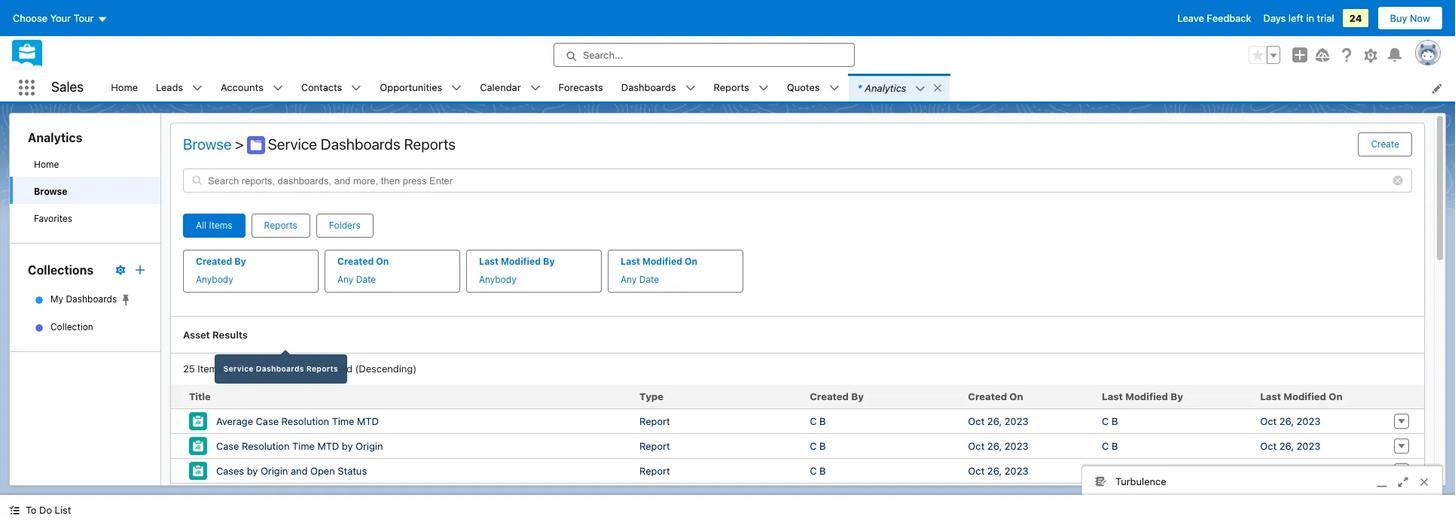 Task type: locate. For each thing, give the bounding box(es) containing it.
text default image right accounts
[[273, 83, 283, 94]]

text default image
[[933, 83, 944, 93], [192, 83, 203, 94], [273, 83, 283, 94], [452, 83, 462, 94], [530, 83, 541, 94], [685, 83, 696, 94]]

home
[[111, 81, 138, 93]]

reports
[[714, 81, 750, 93]]

text default image inside dashboards list item
[[685, 83, 696, 94]]

text default image down search... button
[[685, 83, 696, 94]]

text default image inside accounts list item
[[273, 83, 283, 94]]

opportunities link
[[371, 74, 452, 102]]

* analytics
[[858, 82, 907, 94]]

dashboards link
[[612, 74, 685, 102]]

text default image inside contacts list item
[[351, 83, 362, 94]]

choose
[[13, 12, 48, 24]]

text default image inside calendar list item
[[530, 83, 541, 94]]

group
[[1249, 46, 1281, 64]]

text default image inside opportunities list item
[[452, 83, 462, 94]]

forecasts
[[559, 81, 603, 93]]

text default image
[[351, 83, 362, 94], [759, 83, 769, 94], [829, 83, 840, 94], [916, 83, 926, 94], [9, 506, 20, 516]]

accounts
[[221, 81, 263, 93]]

sales
[[51, 79, 84, 95]]

text default image inside the reports list item
[[759, 83, 769, 94]]

text default image for reports
[[759, 83, 769, 94]]

leave feedback
[[1178, 12, 1252, 24]]

text default image right the reports
[[759, 83, 769, 94]]

list item
[[849, 74, 951, 102]]

text default image right the contacts
[[351, 83, 362, 94]]

choose your tour
[[13, 12, 94, 24]]

trial
[[1318, 12, 1335, 24]]

to do list button
[[0, 496, 80, 526]]

text default image right leads
[[192, 83, 203, 94]]

text default image inside leads list item
[[192, 83, 203, 94]]

search... button
[[554, 43, 855, 67]]

list
[[55, 505, 71, 517]]

text default image left calendar 'link' on the left top of the page
[[452, 83, 462, 94]]

24
[[1350, 12, 1363, 24]]

forecasts link
[[550, 74, 612, 102]]

leads
[[156, 81, 183, 93]]

feedback
[[1207, 12, 1252, 24]]

search...
[[583, 49, 624, 61]]

tour
[[74, 12, 94, 24]]

leave feedback link
[[1178, 12, 1252, 24]]

list item containing *
[[849, 74, 951, 102]]

accounts list item
[[212, 74, 292, 102]]

days
[[1264, 12, 1286, 24]]

now
[[1411, 12, 1431, 24]]

contacts
[[301, 81, 342, 93]]

text default image right calendar in the left top of the page
[[530, 83, 541, 94]]

calendar
[[480, 81, 521, 93]]

text default image for dashboards
[[685, 83, 696, 94]]

opportunities
[[380, 81, 443, 93]]

text default image for contacts
[[351, 83, 362, 94]]

days left in trial
[[1264, 12, 1335, 24]]

text default image for calendar
[[530, 83, 541, 94]]

text default image left "*"
[[829, 83, 840, 94]]

text default image left to
[[9, 506, 20, 516]]

to
[[26, 505, 37, 517]]

list
[[102, 74, 1456, 102]]

contacts list item
[[292, 74, 371, 102]]

text default image right analytics
[[916, 83, 926, 94]]

text default image inside "quotes" list item
[[829, 83, 840, 94]]

dashboards
[[622, 81, 676, 93]]



Task type: vqa. For each thing, say whether or not it's contained in the screenshot.
topmost -
no



Task type: describe. For each thing, give the bounding box(es) containing it.
buy now
[[1391, 12, 1431, 24]]

text default image for accounts
[[273, 83, 283, 94]]

text default image inside to do list button
[[9, 506, 20, 516]]

quotes
[[787, 81, 820, 93]]

analytics
[[865, 82, 907, 94]]

turbulence
[[1116, 476, 1167, 488]]

calendar link
[[471, 74, 530, 102]]

list containing home
[[102, 74, 1456, 102]]

do
[[39, 505, 52, 517]]

buy now button
[[1378, 6, 1444, 30]]

reports link
[[705, 74, 759, 102]]

leads list item
[[147, 74, 212, 102]]

to do list
[[26, 505, 71, 517]]

text default image for opportunities
[[452, 83, 462, 94]]

text default image for quotes
[[829, 83, 840, 94]]

leads link
[[147, 74, 192, 102]]

accounts link
[[212, 74, 273, 102]]

dashboards list item
[[612, 74, 705, 102]]

opportunities list item
[[371, 74, 471, 102]]

your
[[50, 12, 71, 24]]

reports list item
[[705, 74, 778, 102]]

home link
[[102, 74, 147, 102]]

buy
[[1391, 12, 1408, 24]]

quotes link
[[778, 74, 829, 102]]

choose your tour button
[[12, 6, 108, 30]]

left
[[1289, 12, 1304, 24]]

in
[[1307, 12, 1315, 24]]

text default image for leads
[[192, 83, 203, 94]]

quotes list item
[[778, 74, 849, 102]]

text default image right analytics
[[933, 83, 944, 93]]

leave
[[1178, 12, 1205, 24]]

contacts link
[[292, 74, 351, 102]]

*
[[858, 82, 862, 94]]

calendar list item
[[471, 74, 550, 102]]

text default image inside list item
[[916, 83, 926, 94]]



